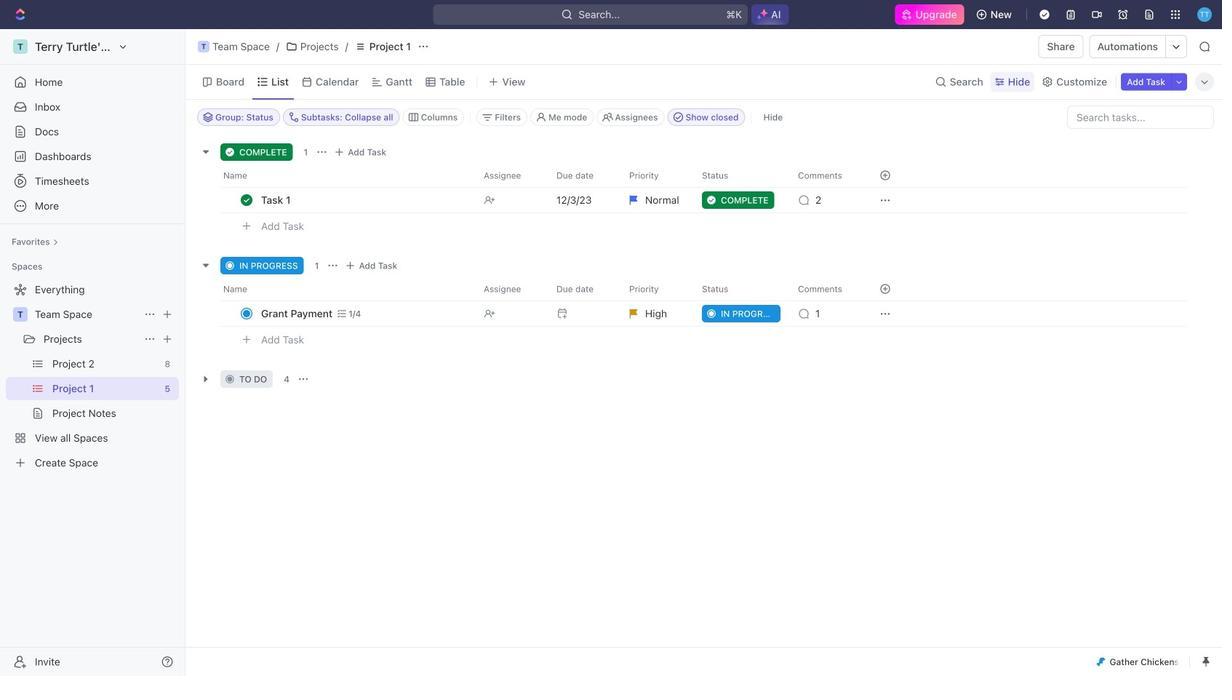 Task type: describe. For each thing, give the bounding box(es) containing it.
tree inside sidebar navigation
[[6, 278, 179, 474]]

sidebar navigation
[[0, 29, 188, 676]]

1 vertical spatial team space, , element
[[13, 307, 28, 322]]



Task type: vqa. For each thing, say whether or not it's contained in the screenshot.
S
no



Task type: locate. For each thing, give the bounding box(es) containing it.
0 vertical spatial team space, , element
[[198, 41, 210, 52]]

0 horizontal spatial team space, , element
[[13, 307, 28, 322]]

tree
[[6, 278, 179, 474]]

1 horizontal spatial team space, , element
[[198, 41, 210, 52]]

drumstick bite image
[[1097, 657, 1106, 666]]

Search tasks... text field
[[1068, 106, 1214, 128]]

terry turtle's workspace, , element
[[13, 39, 28, 54]]

team space, , element
[[198, 41, 210, 52], [13, 307, 28, 322]]



